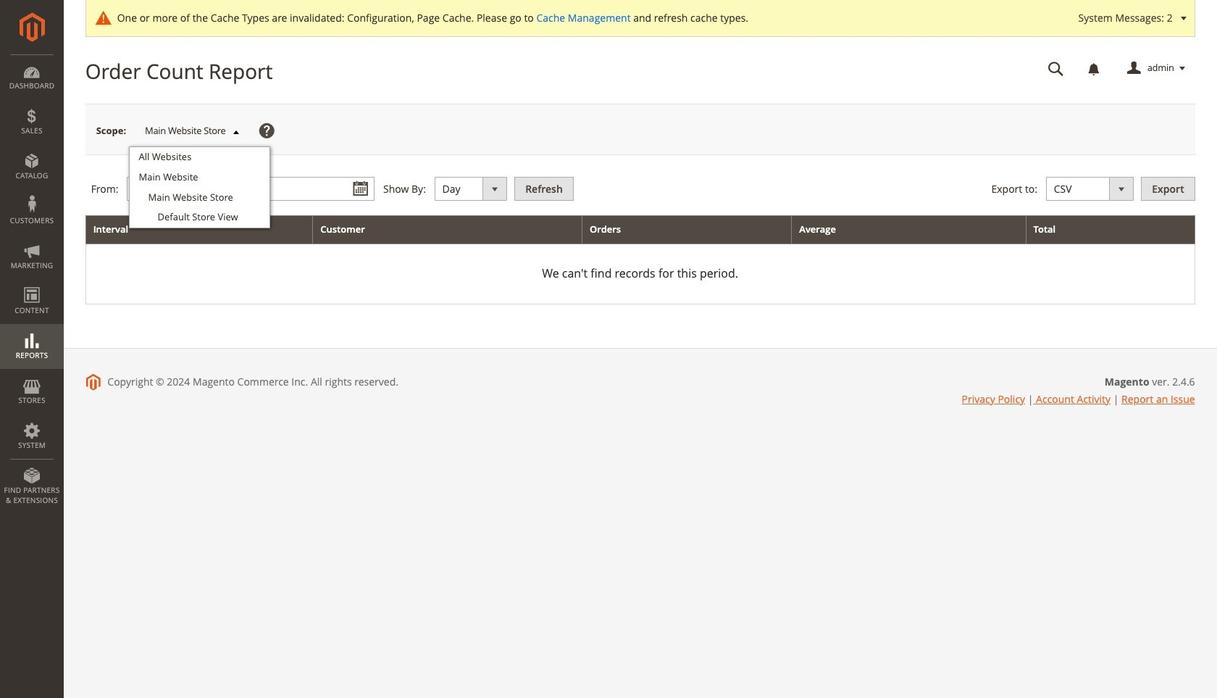 Task type: locate. For each thing, give the bounding box(es) containing it.
menu bar
[[0, 54, 64, 513]]

None text field
[[1039, 56, 1075, 81], [266, 177, 375, 201], [1039, 56, 1075, 81], [266, 177, 375, 201]]

None text field
[[127, 177, 236, 201]]



Task type: describe. For each thing, give the bounding box(es) containing it.
magento admin panel image
[[19, 12, 45, 42]]



